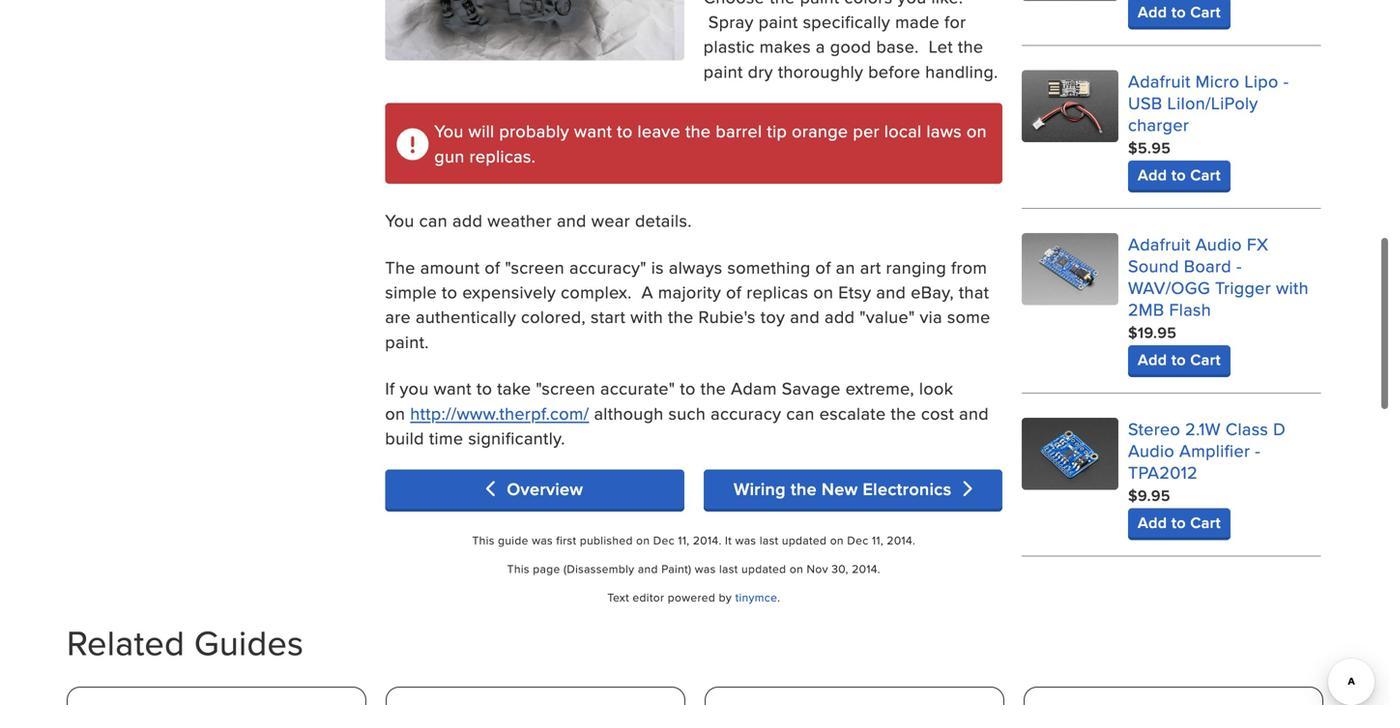 Task type: describe. For each thing, give the bounding box(es) containing it.
to inside adafruit audio fx sound board - wav/ogg trigger with 2mb flash $19.95 add to cart
[[1172, 348, 1187, 371]]

adafruit micro lipo - usb liion/lipoly charger $5.95 add to cart
[[1129, 68, 1290, 186]]

weather
[[488, 208, 552, 233]]

the
[[385, 255, 416, 279]]

cost
[[922, 401, 955, 425]]

replicas.
[[470, 143, 536, 168]]

usb
[[1129, 90, 1163, 115]]

1 add from the top
[[1138, 0, 1168, 23]]

on inside the amount of "screen accuracy" is always something of an art ranging from simple to expensively complex.  a majority of replicas on etsy and ebay, that are authentically colored, start with the rubie's toy and add "value" via some paint.
[[814, 279, 834, 304]]

on up the 30,
[[830, 532, 844, 548]]

page content region containing choose the paint colors you like. spray paint specifically made for plastic makes a good base.  let the paint dry thoroughly before handling.
[[385, 0, 1003, 450]]

add inside adafruit audio fx sound board - wav/ogg trigger with 2mb flash $19.95 add to cart
[[1138, 348, 1168, 371]]

you can add weather and wear details.
[[385, 208, 702, 233]]

cart inside adafruit audio fx sound board - wav/ogg trigger with 2mb flash $19.95 add to cart
[[1191, 348, 1221, 371]]

the inside if you want to take "screen accurate" to the adam savage extreme, look on
[[701, 376, 726, 400]]

time
[[429, 426, 464, 450]]

top view of adafruit micro lipo - usb liion/lipoly charger - v1 above a 2-pin jst cable. image
[[1022, 70, 1119, 142]]

overview
[[502, 477, 584, 502]]

0 vertical spatial last
[[760, 532, 779, 548]]

2 horizontal spatial paint
[[800, 0, 840, 9]]

is
[[652, 255, 664, 279]]

made
[[896, 9, 940, 34]]

flash
[[1170, 297, 1212, 321]]

fx
[[1247, 231, 1269, 256]]

thoroughly
[[778, 59, 864, 84]]

on left nov
[[790, 560, 804, 577]]

wav/ogg
[[1129, 275, 1211, 300]]

board
[[1185, 253, 1232, 278]]

0 horizontal spatial was
[[532, 532, 553, 548]]

to up adafruit micro lipo - usb liion/lipoly charger link
[[1172, 0, 1187, 23]]

simple
[[385, 279, 437, 304]]

this guide was first published on dec 11, 2014. it was last updated on dec 11, 2014.
[[472, 532, 916, 548]]

on inside the you will probably want to leave the barrel tip orange per local laws on gun replicas.
[[967, 119, 987, 143]]

powered
[[668, 589, 716, 606]]

(disassembly
[[564, 560, 635, 577]]

.
[[778, 589, 781, 606]]

liion/lipoly
[[1168, 90, 1259, 115]]

handling.
[[926, 59, 999, 84]]

ebay,
[[911, 279, 954, 304]]

expensively
[[463, 279, 556, 304]]

the inside the "although such accuracy can escalate the cost and build time significantly."
[[891, 401, 917, 425]]

2 11, from the left
[[872, 532, 884, 548]]

extreme,
[[846, 376, 915, 400]]

that
[[959, 279, 990, 304]]

details.
[[635, 208, 692, 233]]

adafruit micro lipo - usb liion/lipoly charger link
[[1129, 68, 1290, 137]]

the left the new
[[791, 477, 817, 502]]

30,
[[832, 560, 849, 577]]

this for this guide was first published on dec 11, 2014. it was last updated on dec 11, 2014.
[[472, 532, 495, 548]]

the inside the amount of "screen accuracy" is always something of an art ranging from simple to expensively complex.  a majority of replicas on etsy and ebay, that are authentically colored, start with the rubie's toy and add "value" via some paint.
[[668, 304, 694, 329]]

take
[[497, 376, 531, 400]]

related
[[67, 617, 185, 667]]

add to cart link for micro
[[1129, 160, 1231, 189]]

1 horizontal spatial paint
[[759, 9, 798, 34]]

and add
[[790, 304, 855, 329]]

2 horizontal spatial 2014.
[[887, 532, 916, 548]]

specifically
[[803, 9, 891, 34]]

ranging
[[886, 255, 947, 279]]

want inside if you want to take "screen accurate" to the adam savage extreme, look on
[[434, 376, 472, 400]]

stereo 2.1w class d audio amplifier - tpa2012 link
[[1129, 416, 1286, 484]]

majority
[[658, 279, 722, 304]]

for
[[945, 9, 967, 34]]

stereo
[[1129, 416, 1181, 441]]

good
[[831, 34, 872, 59]]

the up handling.
[[958, 34, 984, 59]]

overview link
[[385, 470, 685, 509]]

guides
[[194, 617, 304, 667]]

adafruit audio fx sound board - wav/ogg trigger with 2mb flash link
[[1129, 231, 1309, 321]]

sound
[[1129, 253, 1180, 278]]

colors
[[845, 0, 893, 9]]

guide
[[498, 532, 529, 548]]

accuracy
[[711, 401, 782, 425]]

tip
[[767, 119, 787, 143]]

add inside stereo 2.1w class d audio amplifier - tpa2012 $9.95 add to cart
[[1138, 511, 1168, 534]]

you inside if you want to take "screen accurate" to the adam savage extreme, look on
[[400, 376, 429, 400]]

with inside adafruit audio fx sound board - wav/ogg trigger with 2mb flash $19.95 add to cart
[[1277, 275, 1309, 300]]

this page (disassembly and paint) was last updated on nov 30, 2014.
[[507, 560, 881, 577]]

this for this page (disassembly and paint) was last updated on nov 30, 2014.
[[507, 560, 530, 577]]

if
[[385, 376, 395, 400]]

and inside the "although such accuracy can escalate the cost and build time significantly."
[[960, 401, 989, 425]]

components_img_0281.jpg image
[[385, 0, 685, 60]]

although such accuracy can escalate the cost and build time significantly.
[[385, 401, 989, 450]]

gun
[[435, 143, 465, 168]]

add
[[453, 208, 483, 233]]

chevron left image
[[486, 480, 502, 498]]

on right the published
[[637, 532, 650, 548]]

amplifier
[[1180, 438, 1251, 463]]

you inside choose the paint colors you like. spray paint specifically made for plastic makes a good base.  let the paint dry thoroughly before handling.
[[898, 0, 927, 9]]

to inside adafruit micro lipo - usb liion/lipoly charger $5.95 add to cart
[[1172, 163, 1187, 186]]

orange
[[792, 119, 849, 143]]

from
[[952, 255, 988, 279]]

charger
[[1129, 112, 1190, 137]]

0 horizontal spatial of
[[485, 255, 500, 279]]

rubie's
[[699, 304, 756, 329]]

colored,
[[521, 304, 586, 329]]

"screen inside the amount of "screen accuracy" is always something of an art ranging from simple to expensively complex.  a majority of replicas on etsy and ebay, that are authentically colored, start with the rubie's toy and add "value" via some paint.
[[505, 255, 565, 279]]

build
[[385, 426, 424, 450]]

to inside the amount of "screen accuracy" is always something of an art ranging from simple to expensively complex.  a majority of replicas on etsy and ebay, that are authentically colored, start with the rubie's toy and add "value" via some paint.
[[442, 279, 458, 304]]

cart inside stereo 2.1w class d audio amplifier - tpa2012 $9.95 add to cart
[[1191, 511, 1221, 534]]

http://www.therpf.com/ link
[[410, 401, 589, 425]]

2 dec from the left
[[848, 532, 869, 548]]

http://www.therpf.com/
[[410, 401, 589, 425]]

complex.
[[561, 279, 632, 304]]

art
[[861, 255, 882, 279]]

something
[[728, 255, 811, 279]]

adafruit audio fx sound board - wav/ogg trigger with 2mb flash $19.95 add to cart
[[1129, 231, 1309, 371]]

1 horizontal spatial was
[[695, 560, 716, 577]]

and left the 'wear'
[[557, 208, 587, 233]]

probably
[[499, 119, 570, 143]]

new
[[822, 477, 858, 502]]

with inside the amount of "screen accuracy" is always something of an art ranging from simple to expensively complex.  a majority of replicas on etsy and ebay, that are authentically colored, start with the rubie's toy and add "value" via some paint.
[[631, 304, 663, 329]]

wiring the new electronics
[[734, 477, 957, 502]]

toy
[[761, 304, 786, 329]]

trigger
[[1216, 275, 1272, 300]]

always
[[669, 255, 723, 279]]

page
[[533, 560, 561, 577]]

if you want to take "screen accurate" to the adam savage extreme, look on
[[385, 376, 954, 425]]

on inside if you want to take "screen accurate" to the adam savage extreme, look on
[[385, 401, 406, 425]]

paint)
[[662, 560, 692, 577]]

nov
[[807, 560, 829, 577]]

chevron right image
[[957, 480, 973, 498]]

1 add to cart link from the top
[[1129, 0, 1231, 26]]

look
[[920, 376, 954, 400]]

audio inside stereo 2.1w class d audio amplifier - tpa2012 $9.95 add to cart
[[1129, 438, 1175, 463]]

savage
[[782, 376, 841, 400]]

1 cart from the top
[[1191, 0, 1221, 23]]



Task type: locate. For each thing, give the bounding box(es) containing it.
leave
[[638, 119, 681, 143]]

4 add from the top
[[1138, 511, 1168, 534]]

2 cart from the top
[[1191, 163, 1221, 186]]

paint up 'makes'
[[759, 9, 798, 34]]

on down if at left bottom
[[385, 401, 406, 425]]

per
[[853, 119, 880, 143]]

0 vertical spatial adafruit
[[1129, 68, 1191, 93]]

last
[[760, 532, 779, 548], [720, 560, 738, 577]]

via
[[920, 304, 943, 329]]

- inside adafruit audio fx sound board - wav/ogg trigger with 2mb flash $19.95 add to cart
[[1237, 253, 1242, 278]]

1 dec from the left
[[654, 532, 675, 548]]

of left "an"
[[816, 255, 831, 279]]

makes
[[760, 34, 811, 59]]

the down majority in the top of the page
[[668, 304, 694, 329]]

1 vertical spatial this
[[507, 560, 530, 577]]

and up the "value"
[[877, 279, 906, 304]]

cart down tpa2012
[[1191, 511, 1221, 534]]

adafruit
[[1129, 68, 1191, 93], [1129, 231, 1191, 256]]

2014. right the 30,
[[852, 560, 881, 577]]

text
[[608, 589, 630, 606]]

add inside adafruit micro lipo - usb liion/lipoly charger $5.95 add to cart
[[1138, 163, 1168, 186]]

"screen inside if you want to take "screen accurate" to the adam savage extreme, look on
[[536, 376, 596, 400]]

add to cart link for 2.1w
[[1129, 508, 1231, 537]]

2 add from the top
[[1138, 163, 1168, 186]]

replicas
[[747, 279, 809, 304]]

was left first
[[532, 532, 553, 548]]

"value"
[[860, 304, 915, 329]]

2 adafruit from the top
[[1129, 231, 1191, 256]]

on
[[967, 119, 987, 143], [814, 279, 834, 304], [385, 401, 406, 425], [637, 532, 650, 548], [830, 532, 844, 548], [790, 560, 804, 577]]

paint up specifically
[[800, 0, 840, 9]]

1 horizontal spatial you
[[898, 0, 927, 9]]

add to cart link
[[1129, 0, 1231, 26], [1129, 160, 1231, 189], [1129, 345, 1231, 374], [1129, 508, 1231, 537]]

3 cart from the top
[[1191, 348, 1221, 371]]

add down $9.95
[[1138, 511, 1168, 534]]

the right leave
[[686, 119, 711, 143]]

1 horizontal spatial audio
[[1196, 231, 1243, 256]]

dec up paint)
[[654, 532, 675, 548]]

2 add to cart link from the top
[[1129, 160, 1231, 189]]

adafruit up charger
[[1129, 68, 1191, 93]]

1 adafruit from the top
[[1129, 68, 1191, 93]]

1 vertical spatial want
[[434, 376, 472, 400]]

add to cart
[[1138, 0, 1221, 23]]

this left guide
[[472, 532, 495, 548]]

0 horizontal spatial with
[[631, 304, 663, 329]]

you up gun
[[435, 119, 464, 143]]

to down tpa2012
[[1172, 511, 1187, 534]]

1 horizontal spatial you
[[435, 119, 464, 143]]

to
[[1172, 0, 1187, 23], [617, 119, 633, 143], [1172, 163, 1187, 186], [442, 279, 458, 304], [1172, 348, 1187, 371], [477, 376, 493, 400], [680, 376, 696, 400], [1172, 511, 1187, 534]]

add to cart link down "$5.95"
[[1129, 160, 1231, 189]]

of up expensively
[[485, 255, 500, 279]]

1 horizontal spatial 11,
[[872, 532, 884, 548]]

4 add to cart link from the top
[[1129, 508, 1231, 537]]

1 vertical spatial -
[[1237, 253, 1242, 278]]

1 horizontal spatial -
[[1256, 438, 1261, 463]]

authentically
[[416, 304, 516, 329]]

1 horizontal spatial want
[[574, 119, 612, 143]]

you up the
[[385, 208, 415, 233]]

on right laws
[[967, 119, 987, 143]]

this left page
[[507, 560, 530, 577]]

1 vertical spatial updated
[[742, 560, 787, 577]]

choose
[[704, 0, 765, 9]]

to up "such"
[[680, 376, 696, 400]]

was
[[532, 532, 553, 548], [736, 532, 757, 548], [695, 560, 716, 577]]

1 horizontal spatial with
[[1277, 275, 1309, 300]]

- inside adafruit micro lipo - usb liion/lipoly charger $5.95 add to cart
[[1284, 68, 1290, 93]]

0 vertical spatial updated
[[782, 532, 827, 548]]

3 add to cart link from the top
[[1129, 345, 1231, 374]]

such
[[669, 401, 706, 425]]

dec up the 30,
[[848, 532, 869, 548]]

updated up nov
[[782, 532, 827, 548]]

adafruit inside adafruit audio fx sound board - wav/ogg trigger with 2mb flash $19.95 add to cart
[[1129, 231, 1191, 256]]

an
[[836, 255, 856, 279]]

2014.
[[693, 532, 722, 548], [887, 532, 916, 548], [852, 560, 881, 577]]

published
[[580, 532, 633, 548]]

class
[[1226, 416, 1269, 441]]

page content region
[[385, 0, 1003, 618], [385, 0, 1003, 450]]

wear
[[592, 208, 631, 233]]

a
[[816, 34, 826, 59]]

1 horizontal spatial this
[[507, 560, 530, 577]]

accurate"
[[601, 376, 675, 400]]

like.
[[932, 0, 964, 9]]

cart down adafruit micro lipo - usb liion/lipoly charger link
[[1191, 163, 1221, 186]]

it
[[725, 532, 732, 548]]

audio
[[1196, 231, 1243, 256], [1129, 438, 1175, 463]]

0 horizontal spatial 11,
[[678, 532, 690, 548]]

0 vertical spatial can
[[419, 208, 448, 233]]

1 vertical spatial last
[[720, 560, 738, 577]]

the left cost
[[891, 401, 917, 425]]

audio up $9.95
[[1129, 438, 1175, 463]]

add up usb
[[1138, 0, 1168, 23]]

local
[[885, 119, 922, 143]]

stereo 2.1w class d audio amplifier - tpa2012 $9.95 add to cart
[[1129, 416, 1286, 534]]

0 horizontal spatial paint
[[704, 59, 743, 84]]

11,
[[678, 532, 690, 548], [872, 532, 884, 548]]

you
[[898, 0, 927, 9], [400, 376, 429, 400]]

wiring
[[734, 477, 786, 502]]

adam
[[731, 376, 777, 400]]

electronics
[[863, 477, 952, 502]]

cart up micro
[[1191, 0, 1221, 23]]

2 horizontal spatial was
[[736, 532, 757, 548]]

escalate
[[820, 401, 886, 425]]

the up 'makes'
[[770, 0, 796, 9]]

2 vertical spatial -
[[1256, 438, 1261, 463]]

"screen up expensively
[[505, 255, 565, 279]]

adafruit for board
[[1129, 231, 1191, 256]]

can left add
[[419, 208, 448, 233]]

with right start
[[631, 304, 663, 329]]

- right lipo
[[1284, 68, 1290, 93]]

1 vertical spatial audio
[[1129, 438, 1175, 463]]

2 horizontal spatial of
[[816, 255, 831, 279]]

you for you can add weather and wear details.
[[385, 208, 415, 233]]

you up made
[[898, 0, 927, 9]]

the
[[770, 0, 796, 9], [958, 34, 984, 59], [686, 119, 711, 143], [668, 304, 694, 329], [701, 376, 726, 400], [891, 401, 917, 425], [791, 477, 817, 502]]

you for you will probably want to leave the barrel tip orange per local laws on gun replicas.
[[435, 119, 464, 143]]

0 horizontal spatial 2014.
[[693, 532, 722, 548]]

barrel
[[716, 119, 763, 143]]

1 horizontal spatial last
[[760, 532, 779, 548]]

0 horizontal spatial last
[[720, 560, 738, 577]]

- left fx
[[1237, 253, 1242, 278]]

11, up paint)
[[678, 532, 690, 548]]

0 horizontal spatial this
[[472, 532, 495, 548]]

1 vertical spatial with
[[631, 304, 663, 329]]

and left paint)
[[638, 560, 658, 577]]

0 vertical spatial you
[[898, 0, 927, 9]]

cart
[[1191, 0, 1221, 23], [1191, 163, 1221, 186], [1191, 348, 1221, 371], [1191, 511, 1221, 534]]

- inside stereo 2.1w class d audio amplifier - tpa2012 $9.95 add to cart
[[1256, 438, 1261, 463]]

add to cart link up micro
[[1129, 0, 1231, 26]]

some
[[948, 304, 991, 329]]

base.
[[877, 34, 919, 59]]

adafruit inside adafruit micro lipo - usb liion/lipoly charger $5.95 add to cart
[[1129, 68, 1191, 93]]

2 horizontal spatial -
[[1284, 68, 1290, 93]]

to inside the you will probably want to leave the barrel tip orange per local laws on gun replicas.
[[617, 119, 633, 143]]

-
[[1284, 68, 1290, 93], [1237, 253, 1242, 278], [1256, 438, 1261, 463]]

cart down flash
[[1191, 348, 1221, 371]]

1 horizontal spatial 2014.
[[852, 560, 881, 577]]

laws
[[927, 119, 962, 143]]

with right "trigger"
[[1277, 275, 1309, 300]]

0 horizontal spatial want
[[434, 376, 472, 400]]

11, down wiring the new electronics link
[[872, 532, 884, 548]]

first
[[557, 532, 577, 548]]

adafruit for usb
[[1129, 68, 1191, 93]]

to down charger
[[1172, 163, 1187, 186]]

although
[[594, 401, 664, 425]]

add to cart link for audio
[[1129, 345, 1231, 374]]

0 vertical spatial -
[[1284, 68, 1290, 93]]

the inside the you will probably want to leave the barrel tip orange per local laws on gun replicas.
[[686, 119, 711, 143]]

micro
[[1196, 68, 1240, 93]]

you right if at left bottom
[[400, 376, 429, 400]]

0 vertical spatial audio
[[1196, 231, 1243, 256]]

to down $19.95
[[1172, 348, 1187, 371]]

1 horizontal spatial of
[[726, 279, 742, 304]]

0 vertical spatial with
[[1277, 275, 1309, 300]]

audio inside adafruit audio fx sound board - wav/ogg trigger with 2mb flash $19.95 add to cart
[[1196, 231, 1243, 256]]

to up http://www.therpf.com/ link
[[477, 376, 493, 400]]

was right paint)
[[695, 560, 716, 577]]

to inside stereo 2.1w class d audio amplifier - tpa2012 $9.95 add to cart
[[1172, 511, 1187, 534]]

are
[[385, 304, 411, 329]]

0 vertical spatial want
[[574, 119, 612, 143]]

and inside the amount of "screen accuracy" is always something of an art ranging from simple to expensively complex.  a majority of replicas on etsy and ebay, that are authentically colored, start with the rubie's toy and add "value" via some paint.
[[877, 279, 906, 304]]

page content region containing overview
[[385, 0, 1003, 618]]

2.1w
[[1186, 416, 1221, 441]]

0 vertical spatial you
[[435, 119, 464, 143]]

you inside the you will probably want to leave the barrel tip orange per local laws on gun replicas.
[[435, 119, 464, 143]]

the up "such"
[[701, 376, 726, 400]]

1 vertical spatial adafruit
[[1129, 231, 1191, 256]]

1 11, from the left
[[678, 532, 690, 548]]

0 vertical spatial "screen
[[505, 255, 565, 279]]

add down $19.95
[[1138, 348, 1168, 371]]

adafruit up wav/ogg
[[1129, 231, 1191, 256]]

will
[[469, 119, 495, 143]]

can down the savage
[[787, 401, 815, 425]]

and
[[557, 208, 587, 233], [877, 279, 906, 304], [960, 401, 989, 425], [638, 560, 658, 577]]

by
[[719, 589, 732, 606]]

was right it
[[736, 532, 757, 548]]

of up rubie's
[[726, 279, 742, 304]]

with
[[1277, 275, 1309, 300], [631, 304, 663, 329]]

paint.
[[385, 329, 429, 354]]

this
[[472, 532, 495, 548], [507, 560, 530, 577]]

want right probably
[[574, 119, 612, 143]]

- left the d
[[1256, 438, 1261, 463]]

related guides
[[67, 617, 304, 667]]

before
[[869, 59, 921, 84]]

updated up "tinymce" link
[[742, 560, 787, 577]]

audio left fx
[[1196, 231, 1243, 256]]

angled shot of a adafruit audio fx sound board. image
[[1022, 233, 1119, 305]]

to left leave
[[617, 119, 633, 143]]

dry
[[748, 59, 774, 84]]

4 cart from the top
[[1191, 511, 1221, 534]]

can inside the "although such accuracy can escalate the cost and build time significantly."
[[787, 401, 815, 425]]

on up and add
[[814, 279, 834, 304]]

0 horizontal spatial you
[[385, 208, 415, 233]]

2mb
[[1129, 297, 1165, 321]]

1 vertical spatial can
[[787, 401, 815, 425]]

add to cart link down $9.95
[[1129, 508, 1231, 537]]

1 vertical spatial "screen
[[536, 376, 596, 400]]

choose the paint colors you like. spray paint specifically made for plastic makes a good base.  let the paint dry thoroughly before handling.
[[704, 0, 999, 84]]

0 horizontal spatial can
[[419, 208, 448, 233]]

3 add from the top
[[1138, 348, 1168, 371]]

angled shot of stereo 2.1w class d audio amplifier. image
[[1022, 418, 1119, 490]]

plastic
[[704, 34, 755, 59]]

1 vertical spatial you
[[400, 376, 429, 400]]

0 vertical spatial this
[[472, 532, 495, 548]]

tinymce
[[736, 589, 778, 606]]

and right cost
[[960, 401, 989, 425]]

paint down plastic
[[704, 59, 743, 84]]

add down "$5.95"
[[1138, 163, 1168, 186]]

1 horizontal spatial can
[[787, 401, 815, 425]]

etsy
[[839, 279, 872, 304]]

significantly.
[[468, 426, 566, 450]]

want up time
[[434, 376, 472, 400]]

cart inside adafruit micro lipo - usb liion/lipoly charger $5.95 add to cart
[[1191, 163, 1221, 186]]

$9.95
[[1129, 484, 1171, 507]]

1 vertical spatial you
[[385, 208, 415, 233]]

0 horizontal spatial you
[[400, 376, 429, 400]]

to down amount in the left of the page
[[442, 279, 458, 304]]

2014. down electronics
[[887, 532, 916, 548]]

accuracy"
[[570, 255, 647, 279]]

0 horizontal spatial -
[[1237, 253, 1242, 278]]

last down it
[[720, 560, 738, 577]]

add to cart link down $19.95
[[1129, 345, 1231, 374]]

"screen right take
[[536, 376, 596, 400]]

2014. left it
[[693, 532, 722, 548]]

want inside the you will probably want to leave the barrel tip orange per local laws on gun replicas.
[[574, 119, 612, 143]]

1 horizontal spatial dec
[[848, 532, 869, 548]]

you will probably want to leave the barrel tip orange per local laws on gun replicas.
[[435, 119, 992, 168]]

last right it
[[760, 532, 779, 548]]

0 horizontal spatial audio
[[1129, 438, 1175, 463]]

0 horizontal spatial dec
[[654, 532, 675, 548]]

lipo
[[1245, 68, 1279, 93]]



Task type: vqa. For each thing, say whether or not it's contained in the screenshot.
the use
no



